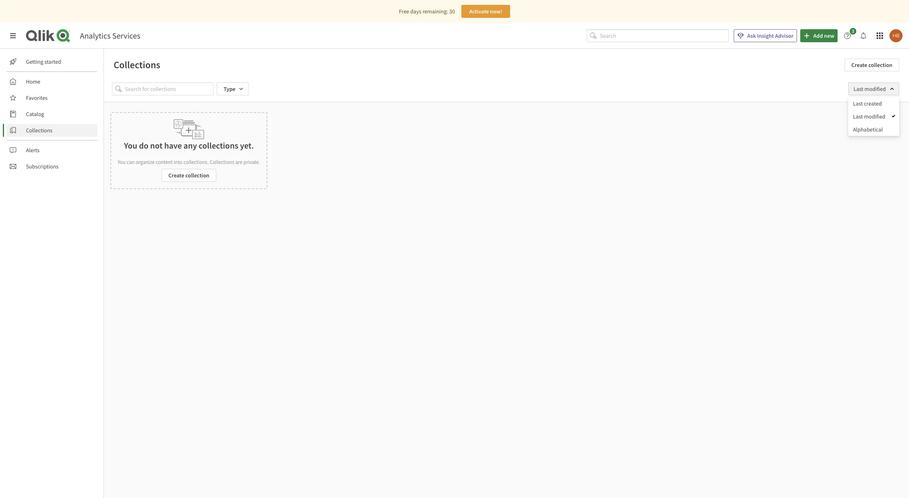 Task type: vqa. For each thing, say whether or not it's contained in the screenshot.
Last modified in field
yes



Task type: describe. For each thing, give the bounding box(es) containing it.
activate now!
[[470, 8, 503, 15]]

started
[[45, 58, 61, 65]]

create for right create collection button
[[852, 61, 868, 69]]

private.
[[244, 159, 260, 166]]

activate
[[470, 8, 489, 15]]

last for last modified field
[[854, 85, 864, 93]]

have
[[164, 140, 182, 151]]

collection for leftmost create collection button
[[186, 172, 210, 179]]

last for last modified option
[[854, 113, 864, 120]]

you for you do not have any collections yet.
[[124, 140, 137, 151]]

not
[[150, 140, 163, 151]]

last modified option
[[849, 110, 900, 123]]

last created option
[[849, 97, 900, 110]]

alerts link
[[6, 144, 97, 157]]

services
[[112, 30, 140, 41]]

now!
[[490, 8, 503, 15]]

modified for last modified field
[[865, 85, 887, 93]]

Last modified field
[[849, 82, 900, 95]]

navigation pane element
[[0, 52, 104, 176]]

close sidebar menu image
[[10, 32, 16, 39]]

last for last created option
[[854, 100, 864, 107]]

getting started link
[[6, 55, 97, 68]]

can
[[127, 159, 135, 166]]

alphabetical
[[854, 126, 884, 133]]

collections
[[199, 140, 239, 151]]

collections link
[[6, 124, 97, 137]]

are
[[236, 159, 243, 166]]

into
[[174, 159, 183, 166]]

favorites
[[26, 94, 48, 102]]

create for leftmost create collection button
[[169, 172, 184, 179]]

filters region
[[0, 0, 910, 498]]

catalog
[[26, 110, 44, 118]]

you can organize content into collections. collections are private.
[[118, 159, 260, 166]]



Task type: locate. For each thing, give the bounding box(es) containing it.
1 vertical spatial collections
[[26, 127, 52, 134]]

analytics
[[80, 30, 111, 41]]

analytics services element
[[80, 30, 140, 41]]

last
[[854, 85, 864, 93], [854, 100, 864, 107], [854, 113, 864, 120]]

you left can
[[118, 159, 126, 166]]

create up last modified field
[[852, 61, 868, 69]]

0 vertical spatial create collection button
[[845, 58, 900, 71]]

collection up last modified field
[[869, 61, 893, 69]]

modified
[[865, 85, 887, 93], [865, 113, 886, 120]]

activate now! link
[[462, 5, 511, 18]]

collections down catalog
[[26, 127, 52, 134]]

modified for last modified option
[[865, 113, 886, 120]]

collections left are
[[210, 159, 235, 166]]

last up last created
[[854, 85, 864, 93]]

0 vertical spatial create
[[852, 61, 868, 69]]

home link
[[6, 75, 97, 88]]

alphabetical option
[[849, 123, 900, 136]]

do
[[139, 140, 149, 151]]

last modified inside field
[[854, 85, 887, 93]]

create collection for right create collection button
[[852, 61, 893, 69]]

modified up alphabetical option
[[865, 113, 886, 120]]

0 vertical spatial last modified
[[854, 85, 887, 93]]

last modified for last modified field
[[854, 85, 887, 93]]

create collection
[[852, 61, 893, 69], [169, 172, 210, 179]]

1 horizontal spatial create collection
[[852, 61, 893, 69]]

any
[[184, 140, 197, 151]]

0 vertical spatial create collection
[[852, 61, 893, 69]]

searchbar element
[[587, 29, 730, 42]]

0 vertical spatial last
[[854, 85, 864, 93]]

0 vertical spatial modified
[[865, 85, 887, 93]]

getting
[[26, 58, 43, 65]]

collections
[[114, 58, 160, 71], [26, 127, 52, 134], [210, 159, 235, 166]]

create collection button up last modified field
[[845, 58, 900, 71]]

1 vertical spatial modified
[[865, 113, 886, 120]]

days
[[411, 8, 422, 15]]

list box
[[849, 97, 900, 136]]

last created
[[854, 100, 883, 107]]

last modified up last created
[[854, 85, 887, 93]]

last modified for last modified option
[[854, 113, 886, 120]]

analytics services
[[80, 30, 140, 41]]

yet.
[[240, 140, 254, 151]]

modified inside last modified field
[[865, 85, 887, 93]]

free
[[399, 8, 410, 15]]

modified inside last modified option
[[865, 113, 886, 120]]

you
[[124, 140, 137, 151], [118, 159, 126, 166]]

home
[[26, 78, 40, 85]]

1 vertical spatial last modified
[[854, 113, 886, 120]]

1 vertical spatial create
[[169, 172, 184, 179]]

list box containing last created
[[849, 97, 900, 136]]

1 horizontal spatial collections
[[114, 58, 160, 71]]

create collection up last modified field
[[852, 61, 893, 69]]

ask
[[748, 32, 757, 39]]

create collection button
[[845, 58, 900, 71], [162, 169, 216, 182]]

list box inside filters region
[[849, 97, 900, 136]]

collections down services
[[114, 58, 160, 71]]

you for you can organize content into collections. collections are private.
[[118, 159, 126, 166]]

2 vertical spatial last
[[854, 113, 864, 120]]

30
[[450, 8, 455, 15]]

you left the do
[[124, 140, 137, 151]]

last down last created
[[854, 113, 864, 120]]

collections.
[[184, 159, 209, 166]]

create down into
[[169, 172, 184, 179]]

create collection button down you can organize content into collections. collections are private.
[[162, 169, 216, 182]]

insight
[[758, 32, 775, 39]]

create collection for leftmost create collection button
[[169, 172, 210, 179]]

alerts
[[26, 147, 40, 154]]

collection inside create collection element
[[186, 172, 210, 179]]

Search for collections text field
[[125, 82, 214, 95]]

0 horizontal spatial collections
[[26, 127, 52, 134]]

organize
[[136, 159, 155, 166]]

ask insight advisor button
[[735, 29, 798, 42]]

1 horizontal spatial create
[[852, 61, 868, 69]]

0 horizontal spatial create collection
[[169, 172, 210, 179]]

0 horizontal spatial create collection button
[[162, 169, 216, 182]]

0 vertical spatial you
[[124, 140, 137, 151]]

advisor
[[776, 32, 794, 39]]

collection down collections.
[[186, 172, 210, 179]]

create collection element
[[110, 112, 268, 189]]

last left created
[[854, 100, 864, 107]]

collections inside navigation pane element
[[26, 127, 52, 134]]

subscriptions
[[26, 163, 59, 170]]

subscriptions link
[[6, 160, 97, 173]]

create
[[852, 61, 868, 69], [169, 172, 184, 179]]

last inside field
[[854, 85, 864, 93]]

you do not have any collections yet.
[[124, 140, 254, 151]]

last modified
[[854, 85, 887, 93], [854, 113, 886, 120]]

modified up last created option
[[865, 85, 887, 93]]

collection
[[869, 61, 893, 69], [186, 172, 210, 179]]

free days remaining: 30
[[399, 8, 455, 15]]

Search text field
[[600, 29, 730, 42]]

remaining:
[[423, 8, 449, 15]]

1 vertical spatial you
[[118, 159, 126, 166]]

1 vertical spatial create collection
[[169, 172, 210, 179]]

1 horizontal spatial collection
[[869, 61, 893, 69]]

ask insight advisor
[[748, 32, 794, 39]]

1 vertical spatial collection
[[186, 172, 210, 179]]

content
[[156, 159, 173, 166]]

1 vertical spatial create collection button
[[162, 169, 216, 182]]

2 horizontal spatial collections
[[210, 159, 235, 166]]

create collection down you can organize content into collections. collections are private.
[[169, 172, 210, 179]]

1 vertical spatial last
[[854, 100, 864, 107]]

0 horizontal spatial create
[[169, 172, 184, 179]]

collection for right create collection button
[[869, 61, 893, 69]]

2 vertical spatial collections
[[210, 159, 235, 166]]

collections inside create collection element
[[210, 159, 235, 166]]

created
[[865, 100, 883, 107]]

catalog link
[[6, 108, 97, 121]]

0 vertical spatial collection
[[869, 61, 893, 69]]

1 horizontal spatial create collection button
[[845, 58, 900, 71]]

0 vertical spatial collections
[[114, 58, 160, 71]]

getting started
[[26, 58, 61, 65]]

favorites link
[[6, 91, 97, 104]]

create inside create collection element
[[169, 172, 184, 179]]

last modified inside option
[[854, 113, 886, 120]]

0 horizontal spatial collection
[[186, 172, 210, 179]]

last modified up alphabetical
[[854, 113, 886, 120]]



